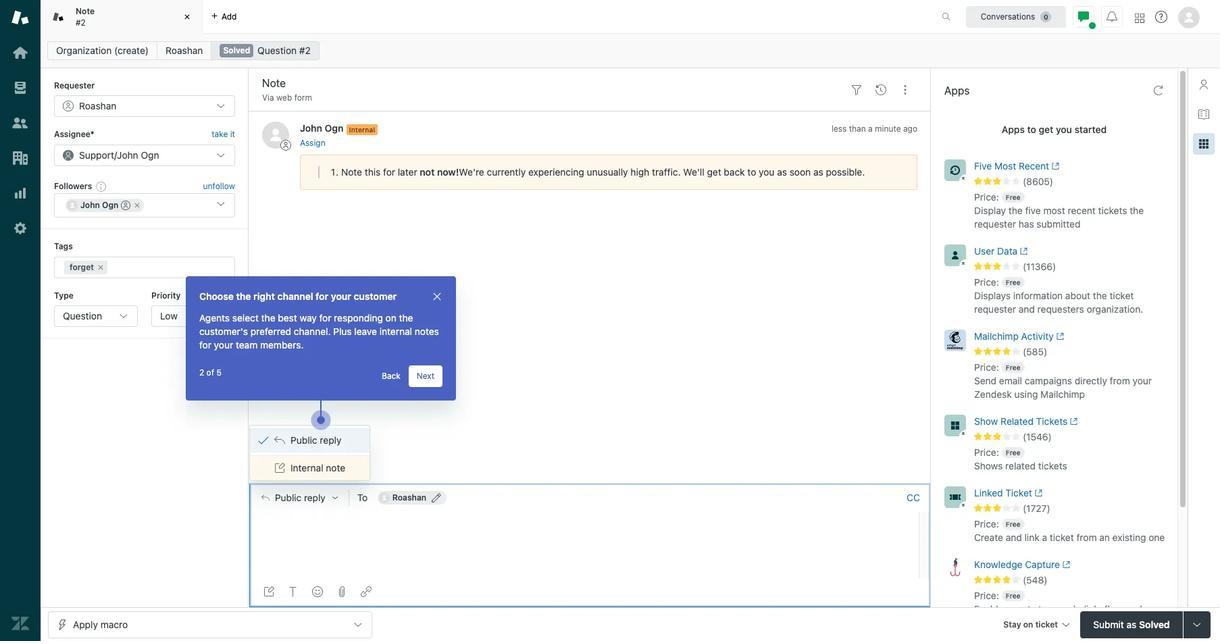 Task type: describe. For each thing, give the bounding box(es) containing it.
form
[[294, 93, 312, 103]]

requester inside price: free display the five most recent tickets the requester has submitted
[[975, 218, 1017, 230]]

most
[[1044, 205, 1066, 216]]

organization (create) button
[[47, 41, 158, 60]]

main element
[[0, 0, 41, 641]]

cc button
[[907, 492, 921, 504]]

(create)
[[114, 45, 149, 56]]

select
[[232, 312, 259, 324]]

recent
[[1068, 205, 1096, 216]]

has
[[1019, 218, 1035, 230]]

your inside price: free send email campaigns directly from your zendesk using mailchimp
[[1133, 375, 1152, 387]]

ago
[[904, 124, 918, 134]]

link,
[[1085, 603, 1102, 615]]

five most recent image
[[945, 160, 967, 181]]

1 horizontal spatial roashan
[[393, 493, 427, 503]]

add link (cmd k) image
[[361, 587, 372, 597]]

(opens in a new tab) image for user data
[[1018, 248, 1028, 256]]

unfollow button
[[203, 180, 235, 193]]

activity
[[1022, 330, 1054, 342]]

mailchimp inside price: free send email campaigns directly from your zendesk using mailchimp
[[1041, 389, 1085, 400]]

articles
[[1005, 617, 1037, 629]]

public inside dropdown button
[[275, 493, 302, 504]]

not
[[420, 166, 435, 178]]

price: for send
[[975, 362, 999, 373]]

note this for later not now! we're currently experiencing unusually high traffic. we'll get back to you as soon as possible.
[[341, 166, 865, 178]]

take it button
[[212, 128, 235, 142]]

most
[[995, 160, 1017, 172]]

five most recent link
[[975, 160, 1146, 176]]

email
[[1000, 375, 1023, 387]]

ticket for a
[[1050, 532, 1074, 543]]

next button
[[409, 366, 443, 387]]

3 stars. 11366 reviews. element
[[975, 261, 1170, 273]]

2 of 5 back
[[199, 368, 401, 381]]

data
[[998, 245, 1018, 257]]

capture
[[1026, 559, 1060, 570]]

show related tickets image
[[945, 415, 967, 437]]

internal inside john ogn internal assign
[[349, 126, 375, 134]]

(opens in a new tab) image for show related tickets
[[1068, 418, 1078, 426]]

(opens in a new tab) image for mailchimp activity
[[1054, 333, 1065, 341]]

4 stars. 548 reviews. element
[[975, 574, 1170, 587]]

internal note menu item
[[250, 456, 370, 481]]

send
[[975, 375, 997, 387]]

0 horizontal spatial as
[[777, 166, 787, 178]]

apps for apps
[[945, 84, 970, 97]]

display
[[975, 205, 1006, 216]]

apps to get you started
[[1002, 124, 1107, 135]]

ogn
[[325, 123, 344, 134]]

choose the right channel for your customer dialog
[[186, 276, 456, 401]]

price: free display the five most recent tickets the requester has submitted
[[975, 191, 1144, 230]]

knowledge image
[[1199, 109, 1210, 120]]

back
[[382, 371, 401, 381]]

your inside agents select the best way for responding on the customer's preferred channel. plus leave internal notes for your team members.
[[214, 339, 233, 351]]

this
[[365, 166, 381, 178]]

back
[[724, 166, 745, 178]]

organization
[[56, 45, 112, 56]]

currently
[[487, 166, 526, 178]]

john
[[300, 123, 322, 134]]

secondary element
[[41, 37, 1221, 64]]

3 stars. 1546 reviews. element
[[975, 431, 1170, 443]]

information
[[1014, 290, 1063, 301]]

(opens in a new tab) image
[[1050, 162, 1060, 170]]

it
[[230, 129, 235, 139]]

the inside "price: free displays information about the ticket requester and requesters organization."
[[1093, 290, 1108, 301]]

price: free enable agents to search, link, flag, and create articles from tickets.
[[975, 590, 1143, 629]]

zendesk support image
[[11, 9, 29, 26]]

related
[[1001, 416, 1034, 427]]

user data
[[975, 245, 1018, 257]]

knowledge
[[975, 559, 1023, 570]]

and inside the price: free create and link a ticket from an existing one
[[1006, 532, 1022, 543]]

price: free shows related tickets
[[975, 447, 1068, 472]]

1 horizontal spatial you
[[1056, 124, 1073, 135]]

link
[[1025, 532, 1040, 543]]

avatar image
[[262, 122, 289, 149]]

requesters
[[1038, 303, 1085, 315]]

roashan link
[[157, 41, 212, 60]]

(1546)
[[1023, 431, 1052, 443]]

for up "way"
[[316, 291, 329, 302]]

free for email
[[1006, 364, 1021, 372]]

reply inside menu item
[[320, 435, 342, 446]]

question
[[63, 310, 102, 322]]

organization (create)
[[56, 45, 149, 56]]

#2
[[76, 17, 86, 27]]

the right on
[[399, 312, 413, 324]]

price: free create and link a ticket from an existing one
[[975, 518, 1165, 543]]

3 stars. 8605 reviews. element
[[975, 176, 1170, 188]]

campaigns
[[1025, 375, 1073, 387]]

(8605)
[[1023, 176, 1054, 187]]

price: for display
[[975, 191, 999, 203]]

unusually
[[587, 166, 628, 178]]

note for #2
[[76, 6, 95, 16]]

events image
[[876, 84, 887, 95]]

solved inside secondary element
[[223, 45, 250, 55]]

one
[[1149, 532, 1165, 543]]

agents
[[199, 312, 230, 324]]

organization.
[[1087, 303, 1144, 315]]

public reply menu item
[[250, 429, 370, 453]]

submit
[[1094, 619, 1124, 630]]

price: for shows
[[975, 447, 999, 458]]

soon
[[790, 166, 811, 178]]

knowledge capture image
[[945, 558, 967, 580]]

the up 'preferred'
[[261, 312, 275, 324]]

(1727)
[[1023, 503, 1051, 514]]

via web form
[[262, 93, 312, 103]]

mailchimp activity
[[975, 330, 1054, 342]]

the right recent
[[1130, 205, 1144, 216]]

ticket for the
[[1110, 290, 1134, 301]]

public reply inside menu item
[[291, 435, 342, 446]]

choose
[[199, 291, 234, 302]]

format text image
[[288, 587, 299, 597]]

to
[[357, 492, 368, 504]]

1 vertical spatial to
[[748, 166, 757, 178]]

1 horizontal spatial to
[[1028, 124, 1037, 135]]

tickets inside price: free shows related tickets
[[1039, 460, 1068, 472]]

take
[[212, 129, 228, 139]]

tickets
[[1037, 416, 1068, 427]]

channel.
[[294, 326, 331, 337]]

for right this
[[383, 166, 395, 178]]

show related tickets link
[[975, 415, 1146, 431]]

way
[[300, 312, 317, 324]]

1 horizontal spatial get
[[1039, 124, 1054, 135]]

0 horizontal spatial get
[[707, 166, 722, 178]]

admin image
[[11, 220, 29, 237]]

internal inside menu item
[[291, 463, 323, 474]]

less
[[832, 124, 847, 134]]

apps image
[[1199, 139, 1210, 149]]



Task type: vqa. For each thing, say whether or not it's contained in the screenshot.


Task type: locate. For each thing, give the bounding box(es) containing it.
requester
[[975, 218, 1017, 230], [975, 303, 1017, 315]]

reply down internal note menu item at bottom left
[[304, 493, 326, 504]]

(opens in a new tab) image for linked ticket
[[1033, 489, 1043, 498]]

(opens in a new tab) image inside linked ticket link
[[1033, 489, 1043, 498]]

2 horizontal spatial your
[[1133, 375, 1152, 387]]

1 vertical spatial internal
[[291, 463, 323, 474]]

the up has on the right top
[[1009, 205, 1023, 216]]

user
[[975, 245, 995, 257]]

(opens in a new tab) image inside show related tickets link
[[1068, 418, 1078, 426]]

price: inside "price: free displays information about the ticket requester and requesters organization."
[[975, 276, 999, 288]]

create
[[975, 617, 1002, 629]]

reporting image
[[11, 185, 29, 202]]

0 horizontal spatial note
[[76, 6, 95, 16]]

right
[[254, 291, 275, 302]]

1 vertical spatial public
[[275, 493, 302, 504]]

roashan right roashan@gmail.com image
[[393, 493, 427, 503]]

2 price: from the top
[[975, 276, 999, 288]]

get started image
[[11, 44, 29, 62]]

0 horizontal spatial tickets
[[1039, 460, 1068, 472]]

(opens in a new tab) image up (1727)
[[1033, 489, 1043, 498]]

1 vertical spatial mailchimp
[[1041, 389, 1085, 400]]

a right the link
[[1043, 532, 1048, 543]]

show
[[975, 416, 999, 427]]

to right agents
[[1039, 603, 1047, 615]]

free inside price: free shows related tickets
[[1006, 449, 1021, 457]]

from right the directly
[[1110, 375, 1131, 387]]

tickets
[[1099, 205, 1128, 216], [1039, 460, 1068, 472]]

free inside price: free send email campaigns directly from your zendesk using mailchimp
[[1006, 364, 1021, 372]]

roashan@gmail.com image
[[379, 493, 390, 504]]

free for information
[[1006, 278, 1021, 287]]

requester inside "price: free displays information about the ticket requester and requesters organization."
[[975, 303, 1017, 315]]

tickets.
[[1062, 617, 1094, 629]]

free
[[1006, 193, 1021, 201], [1006, 278, 1021, 287], [1006, 364, 1021, 372], [1006, 449, 1021, 457], [1006, 520, 1021, 528], [1006, 592, 1021, 600]]

ticket inside the price: free create and link a ticket from an existing one
[[1050, 532, 1074, 543]]

preferred
[[251, 326, 291, 337]]

add attachment image
[[337, 587, 347, 597]]

6 free from the top
[[1006, 592, 1021, 600]]

free for agents
[[1006, 592, 1021, 600]]

requester down display
[[975, 218, 1017, 230]]

0 horizontal spatial you
[[759, 166, 775, 178]]

internal down public reply menu item
[[291, 463, 323, 474]]

1 vertical spatial apps
[[1002, 124, 1025, 135]]

0 vertical spatial to
[[1028, 124, 1037, 135]]

1 requester from the top
[[975, 218, 1017, 230]]

to inside price: free enable agents to search, link, flag, and create articles from tickets.
[[1039, 603, 1047, 615]]

mailchimp down displays
[[975, 330, 1019, 342]]

linked ticket link
[[975, 487, 1146, 503]]

close image
[[180, 10, 194, 24]]

(opens in a new tab) image inside user data link
[[1018, 248, 1028, 256]]

show related tickets
[[975, 416, 1068, 427]]

on
[[386, 312, 397, 324]]

free up email
[[1006, 364, 1021, 372]]

from left an
[[1077, 532, 1097, 543]]

1 vertical spatial note
[[341, 166, 362, 178]]

0 horizontal spatial internal
[[291, 463, 323, 474]]

0 vertical spatial public
[[291, 435, 317, 446]]

mailchimp activity image
[[945, 330, 967, 351]]

the up organization.
[[1093, 290, 1108, 301]]

free for related
[[1006, 449, 1021, 457]]

internal right ogn
[[349, 126, 375, 134]]

free up displays
[[1006, 278, 1021, 287]]

and inside price: free enable agents to search, link, flag, and create articles from tickets.
[[1127, 603, 1143, 615]]

experiencing
[[529, 166, 584, 178]]

low button
[[151, 305, 235, 327]]

public reply inside dropdown button
[[275, 493, 326, 504]]

from inside price: free send email campaigns directly from your zendesk using mailchimp
[[1110, 375, 1131, 387]]

2 vertical spatial and
[[1127, 603, 1143, 615]]

0 vertical spatial roashan
[[166, 45, 203, 56]]

zendesk image
[[11, 615, 29, 633]]

price: inside price: free display the five most recent tickets the requester has submitted
[[975, 191, 999, 203]]

from down search,
[[1039, 617, 1060, 629]]

flag,
[[1105, 603, 1124, 615]]

price: inside the price: free create and link a ticket from an existing one
[[975, 518, 999, 530]]

solved right submit
[[1140, 619, 1170, 630]]

to
[[1028, 124, 1037, 135], [748, 166, 757, 178], [1039, 603, 1047, 615]]

price: for create
[[975, 518, 999, 530]]

and left the link
[[1006, 532, 1022, 543]]

priority
[[151, 290, 181, 300]]

0 vertical spatial and
[[1019, 303, 1035, 315]]

Public reply composer text field
[[255, 513, 915, 541]]

1 horizontal spatial from
[[1077, 532, 1097, 543]]

reply inside dropdown button
[[304, 493, 326, 504]]

related
[[1006, 460, 1036, 472]]

(opens in a new tab) image inside knowledge capture link
[[1060, 561, 1071, 569]]

2 free from the top
[[1006, 278, 1021, 287]]

submit as solved
[[1094, 619, 1170, 630]]

for right "way"
[[319, 312, 331, 324]]

you
[[1056, 124, 1073, 135], [759, 166, 775, 178]]

internal
[[349, 126, 375, 134], [291, 463, 323, 474]]

ticket up organization.
[[1110, 290, 1134, 301]]

user data link
[[975, 245, 1146, 261]]

traffic.
[[652, 166, 681, 178]]

assign
[[300, 138, 326, 148]]

via
[[262, 93, 274, 103]]

five
[[975, 160, 992, 172]]

you right back
[[759, 166, 775, 178]]

(opens in a new tab) image inside mailchimp activity link
[[1054, 333, 1065, 341]]

5
[[217, 368, 222, 378]]

0 vertical spatial internal
[[349, 126, 375, 134]]

note up #2
[[76, 6, 95, 16]]

free for the
[[1006, 193, 1021, 201]]

reply up note
[[320, 435, 342, 446]]

free up display
[[1006, 193, 1021, 201]]

from inside price: free enable agents to search, link, flag, and create articles from tickets.
[[1039, 617, 1060, 629]]

type
[[54, 290, 74, 300]]

team
[[236, 339, 258, 351]]

1 horizontal spatial as
[[814, 166, 824, 178]]

from
[[1110, 375, 1131, 387], [1077, 532, 1097, 543], [1039, 617, 1060, 629]]

public reply up internal note
[[291, 435, 342, 446]]

enable
[[975, 603, 1004, 615]]

insert emojis image
[[312, 587, 323, 597]]

free inside the price: free create and link a ticket from an existing one
[[1006, 520, 1021, 528]]

internal
[[380, 326, 412, 337]]

1 horizontal spatial internal
[[349, 126, 375, 134]]

get left back
[[707, 166, 722, 178]]

as right soon
[[814, 166, 824, 178]]

0 vertical spatial solved
[[223, 45, 250, 55]]

mailchimp down campaigns
[[1041, 389, 1085, 400]]

plus
[[333, 326, 352, 337]]

recent
[[1019, 160, 1050, 172]]

zendesk products image
[[1135, 13, 1145, 23]]

we're
[[459, 166, 484, 178]]

public inside menu item
[[291, 435, 317, 446]]

(585)
[[1023, 346, 1048, 358]]

note #2
[[76, 6, 95, 27]]

solved right roashan link
[[223, 45, 250, 55]]

1 horizontal spatial your
[[331, 291, 351, 302]]

0 vertical spatial get
[[1039, 124, 1054, 135]]

roashan down close icon
[[166, 45, 203, 56]]

from inside the price: free create and link a ticket from an existing one
[[1077, 532, 1097, 543]]

1 vertical spatial solved
[[1140, 619, 1170, 630]]

reply
[[320, 435, 342, 446], [304, 493, 326, 504]]

customers image
[[11, 114, 29, 132]]

create
[[975, 532, 1004, 543]]

2 horizontal spatial as
[[1127, 619, 1137, 630]]

1 vertical spatial your
[[214, 339, 233, 351]]

channel
[[277, 291, 313, 302]]

public down internal note menu item at bottom left
[[275, 493, 302, 504]]

and down the information
[[1019, 303, 1035, 315]]

1 price: from the top
[[975, 191, 999, 203]]

next
[[417, 371, 435, 381]]

price: up send
[[975, 362, 999, 373]]

1 vertical spatial from
[[1077, 532, 1097, 543]]

as
[[777, 166, 787, 178], [814, 166, 824, 178], [1127, 619, 1137, 630]]

tabs tab list
[[41, 0, 928, 34]]

tickets up linked ticket link
[[1039, 460, 1068, 472]]

note inside tab
[[76, 6, 95, 16]]

you left the started
[[1056, 124, 1073, 135]]

tickets inside price: free display the five most recent tickets the requester has submitted
[[1099, 205, 1128, 216]]

the left right
[[236, 291, 251, 302]]

roashan inside secondary element
[[166, 45, 203, 56]]

views image
[[11, 79, 29, 97]]

(opens in a new tab) image for knowledge capture
[[1060, 561, 1071, 569]]

a inside the price: free create and link a ticket from an existing one
[[1043, 532, 1048, 543]]

(opens in a new tab) image up (11366)
[[1018, 248, 1028, 256]]

public reply down internal note menu item at bottom left
[[275, 493, 326, 504]]

linked
[[975, 487, 1003, 499]]

public reply button
[[249, 484, 349, 513]]

0 horizontal spatial a
[[869, 124, 873, 134]]

price: up create
[[975, 518, 999, 530]]

zendesk
[[975, 389, 1012, 400]]

linked ticket image
[[945, 487, 967, 508]]

and for (548)
[[1127, 603, 1143, 615]]

2 vertical spatial from
[[1039, 617, 1060, 629]]

apps for apps to get you started
[[1002, 124, 1025, 135]]

and for (11366)
[[1019, 303, 1035, 315]]

(opens in a new tab) image up 4 stars. 585 reviews. element
[[1054, 333, 1065, 341]]

free down ticket
[[1006, 520, 1021, 528]]

tab containing note
[[41, 0, 203, 34]]

0 horizontal spatial roashan
[[166, 45, 203, 56]]

2 vertical spatial your
[[1133, 375, 1152, 387]]

0 vertical spatial reply
[[320, 435, 342, 446]]

1 vertical spatial tickets
[[1039, 460, 1068, 472]]

leave
[[354, 326, 377, 337]]

1 vertical spatial and
[[1006, 532, 1022, 543]]

3 price: from the top
[[975, 362, 999, 373]]

note for this
[[341, 166, 362, 178]]

0 vertical spatial requester
[[975, 218, 1017, 230]]

6 price: from the top
[[975, 590, 999, 601]]

price: inside price: free send email campaigns directly from your zendesk using mailchimp
[[975, 362, 999, 373]]

price: up display
[[975, 191, 999, 203]]

and up submit as solved
[[1127, 603, 1143, 615]]

2 horizontal spatial from
[[1110, 375, 1131, 387]]

and
[[1019, 303, 1035, 315], [1006, 532, 1022, 543], [1127, 603, 1143, 615]]

minute
[[875, 124, 901, 134]]

note left this
[[341, 166, 362, 178]]

a right 'than'
[[869, 124, 873, 134]]

1 horizontal spatial a
[[1043, 532, 1048, 543]]

1 vertical spatial public reply
[[275, 493, 326, 504]]

1 vertical spatial reply
[[304, 493, 326, 504]]

public reply
[[291, 435, 342, 446], [275, 493, 326, 504]]

1 horizontal spatial solved
[[1140, 619, 1170, 630]]

0 vertical spatial your
[[331, 291, 351, 302]]

1 vertical spatial you
[[759, 166, 775, 178]]

your down customer's
[[214, 339, 233, 351]]

about
[[1066, 290, 1091, 301]]

existing
[[1113, 532, 1147, 543]]

1 horizontal spatial tickets
[[1099, 205, 1128, 216]]

free inside "price: free displays information about the ticket requester and requesters organization."
[[1006, 278, 1021, 287]]

1 horizontal spatial apps
[[1002, 124, 1025, 135]]

of
[[207, 368, 214, 378]]

0 horizontal spatial apps
[[945, 84, 970, 97]]

0 horizontal spatial solved
[[223, 45, 250, 55]]

0 vertical spatial note
[[76, 6, 95, 16]]

get up (opens in a new tab) icon
[[1039, 124, 1054, 135]]

conversations button
[[967, 6, 1067, 27]]

(548)
[[1023, 574, 1048, 586]]

1 horizontal spatial ticket
[[1110, 290, 1134, 301]]

2 requester from the top
[[975, 303, 1017, 315]]

free up related
[[1006, 449, 1021, 457]]

requester down displays
[[975, 303, 1017, 315]]

assign button
[[300, 137, 326, 149]]

as left soon
[[777, 166, 787, 178]]

tickets right recent
[[1099, 205, 1128, 216]]

for down customer's
[[199, 339, 211, 351]]

your right the directly
[[1133, 375, 1152, 387]]

later
[[398, 166, 417, 178]]

to up recent
[[1028, 124, 1037, 135]]

(opens in a new tab) image up 3 stars. 1546 reviews. element
[[1068, 418, 1078, 426]]

submitted
[[1037, 218, 1081, 230]]

0 vertical spatial ticket
[[1110, 290, 1134, 301]]

search,
[[1050, 603, 1082, 615]]

0 horizontal spatial your
[[214, 339, 233, 351]]

2 vertical spatial to
[[1039, 603, 1047, 615]]

organizations image
[[11, 149, 29, 167]]

1 vertical spatial requester
[[975, 303, 1017, 315]]

get help image
[[1156, 11, 1168, 23]]

customer
[[354, 291, 397, 302]]

(opens in a new tab) image up '4 stars. 548 reviews.' element
[[1060, 561, 1071, 569]]

your up responding
[[331, 291, 351, 302]]

less than a minute ago text field
[[832, 124, 918, 134]]

5 price: from the top
[[975, 518, 999, 530]]

ticket inside "price: free displays information about the ticket requester and requesters organization."
[[1110, 290, 1134, 301]]

unfollow
[[203, 181, 235, 191]]

and inside "price: free displays information about the ticket requester and requesters organization."
[[1019, 303, 1035, 315]]

1 vertical spatial roashan
[[393, 493, 427, 503]]

price: inside price: free enable agents to search, link, flag, and create articles from tickets.
[[975, 590, 999, 601]]

free inside price: free display the five most recent tickets the requester has submitted
[[1006, 193, 1021, 201]]

0 vertical spatial mailchimp
[[975, 330, 1019, 342]]

choose the right channel for your customer
[[199, 291, 397, 302]]

a
[[869, 124, 873, 134], [1043, 532, 1048, 543]]

price: up enable in the bottom of the page
[[975, 590, 999, 601]]

0 vertical spatial tickets
[[1099, 205, 1128, 216]]

1 free from the top
[[1006, 193, 1021, 201]]

3 free from the top
[[1006, 364, 1021, 372]]

4 price: from the top
[[975, 447, 999, 458]]

1 vertical spatial a
[[1043, 532, 1048, 543]]

4 stars. 585 reviews. element
[[975, 346, 1170, 358]]

free for and
[[1006, 520, 1021, 528]]

2 horizontal spatial to
[[1039, 603, 1047, 615]]

notes
[[415, 326, 439, 337]]

user data image
[[945, 245, 967, 266]]

0 horizontal spatial mailchimp
[[975, 330, 1019, 342]]

price: free displays information about the ticket requester and requesters organization.
[[975, 276, 1144, 315]]

the
[[1009, 205, 1023, 216], [1130, 205, 1144, 216], [1093, 290, 1108, 301], [236, 291, 251, 302], [261, 312, 275, 324], [399, 312, 413, 324]]

public up internal note menu item at bottom left
[[291, 435, 317, 446]]

5 free from the top
[[1006, 520, 1021, 528]]

0 horizontal spatial ticket
[[1050, 532, 1074, 543]]

price: for displays
[[975, 276, 999, 288]]

0 vertical spatial a
[[869, 124, 873, 134]]

members.
[[260, 339, 304, 351]]

Subject field
[[260, 75, 842, 91]]

customer context image
[[1199, 79, 1210, 90]]

0 vertical spatial from
[[1110, 375, 1131, 387]]

price: up displays
[[975, 276, 999, 288]]

1 horizontal spatial mailchimp
[[1041, 389, 1085, 400]]

as right submit
[[1127, 619, 1137, 630]]

0 horizontal spatial from
[[1039, 617, 1060, 629]]

using
[[1015, 389, 1038, 400]]

1 vertical spatial ticket
[[1050, 532, 1074, 543]]

mailchimp activity link
[[975, 330, 1146, 346]]

1 horizontal spatial note
[[341, 166, 362, 178]]

3 stars. 1727 reviews. element
[[975, 503, 1170, 515]]

close image
[[432, 291, 443, 302]]

conversations
[[981, 11, 1036, 21]]

1 vertical spatial get
[[707, 166, 722, 178]]

draft mode image
[[264, 587, 274, 597]]

0 vertical spatial apps
[[945, 84, 970, 97]]

tab
[[41, 0, 203, 34]]

price: inside price: free shows related tickets
[[975, 447, 999, 458]]

4 free from the top
[[1006, 449, 1021, 457]]

0 horizontal spatial to
[[748, 166, 757, 178]]

free up agents
[[1006, 592, 1021, 600]]

ticket up knowledge capture link
[[1050, 532, 1074, 543]]

(opens in a new tab) image
[[1018, 248, 1028, 256], [1054, 333, 1065, 341], [1068, 418, 1078, 426], [1033, 489, 1043, 498], [1060, 561, 1071, 569]]

free inside price: free enable agents to search, link, flag, and create articles from tickets.
[[1006, 592, 1021, 600]]

edit user image
[[432, 494, 441, 503]]

price: up shows
[[975, 447, 999, 458]]

0 vertical spatial public reply
[[291, 435, 342, 446]]

0 vertical spatial you
[[1056, 124, 1073, 135]]

linked ticket
[[975, 487, 1033, 499]]

less than a minute ago
[[832, 124, 918, 134]]

price: for enable
[[975, 590, 999, 601]]

to right back
[[748, 166, 757, 178]]



